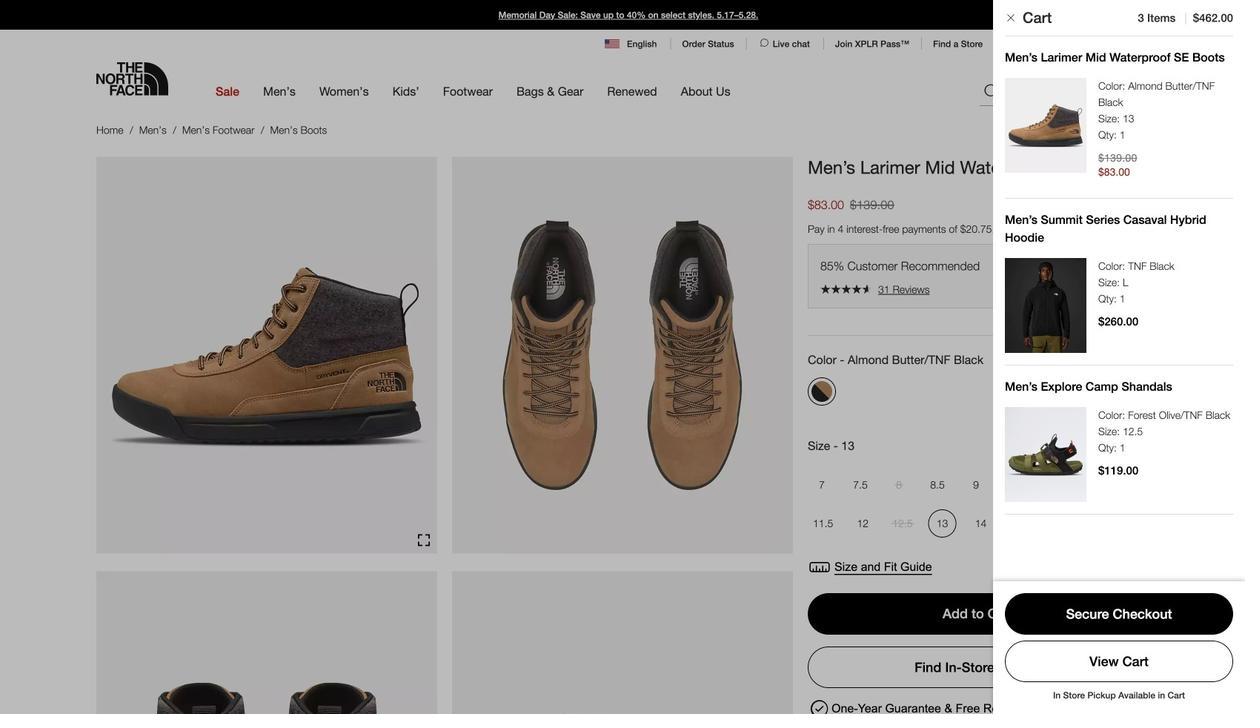 Task type: locate. For each thing, give the bounding box(es) containing it.
0 horizontal spatial close image
[[1006, 12, 1018, 24]]

men's larimer mid waterproof se boots image
[[1006, 78, 1087, 173]]

list box
[[808, 471, 1150, 538]]

close image
[[1128, 11, 1147, 18], [1006, 12, 1018, 24]]

klarna image
[[998, 224, 1039, 233]]

color option group
[[808, 377, 1150, 412]]

Search search field
[[980, 76, 1114, 106]]

men's summit series casaval hybrid hoodie image
[[1006, 258, 1087, 353]]

the north face home page image
[[96, 62, 168, 96]]

1 horizontal spatial close image
[[1128, 11, 1147, 18]]



Task type: vqa. For each thing, say whether or not it's contained in the screenshot.
Men's Explore Camp Shandals image
yes



Task type: describe. For each thing, give the bounding box(es) containing it.
men's explore camp shandals image
[[1006, 407, 1087, 502]]

open full screen image
[[418, 534, 430, 546]]

search all image
[[983, 82, 1001, 100]]

almond butter/tnf black image
[[812, 381, 833, 402]]

Almond Butter/TNF Black radio
[[808, 377, 837, 406]]



